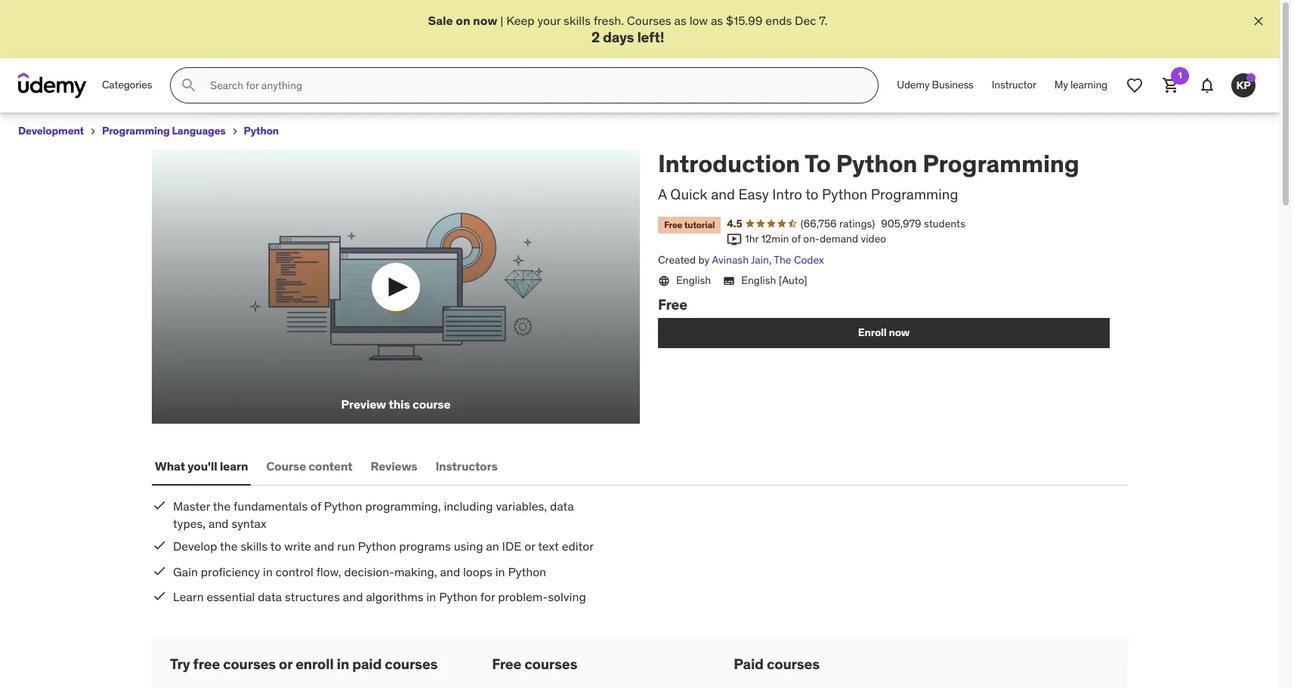Task type: vqa. For each thing, say whether or not it's contained in the screenshot.
3.5 & up's up
no



Task type: locate. For each thing, give the bounding box(es) containing it.
0 vertical spatial the
[[213, 499, 231, 514]]

days
[[603, 28, 635, 46]]

as right low
[[711, 13, 724, 28]]

0 vertical spatial data
[[550, 499, 574, 514]]

1 vertical spatial programming
[[923, 148, 1080, 179]]

1 small image from the top
[[152, 538, 167, 553]]

wishlist image
[[1126, 76, 1145, 95]]

or right ide
[[525, 539, 536, 554]]

or left enroll
[[279, 656, 293, 674]]

the right master on the left
[[213, 499, 231, 514]]

languages
[[172, 124, 226, 138]]

skills right your
[[564, 13, 591, 28]]

instructors button
[[433, 449, 501, 485]]

1 link
[[1154, 67, 1190, 104]]

the up proficiency
[[220, 539, 238, 554]]

0 vertical spatial small image
[[152, 538, 167, 553]]

0 vertical spatial free
[[664, 219, 683, 231]]

skills down syntax
[[241, 539, 268, 554]]

syntax
[[232, 516, 267, 531]]

sale
[[428, 13, 453, 28]]

0 vertical spatial skills
[[564, 13, 591, 28]]

0 horizontal spatial english
[[677, 274, 712, 287]]

2 vertical spatial small image
[[152, 589, 167, 604]]

free
[[664, 219, 683, 231], [658, 295, 688, 314], [492, 656, 522, 674]]

0 horizontal spatial as
[[675, 13, 687, 28]]

now left |
[[473, 13, 498, 28]]

english for english
[[677, 274, 712, 287]]

in
[[263, 564, 273, 579], [496, 564, 505, 579], [427, 590, 436, 605], [337, 656, 349, 674]]

small image for learn essential data structures and algorithms in python for problem-solving
[[152, 589, 167, 604]]

programming languages link
[[102, 122, 226, 141]]

small image left master on the left
[[152, 498, 167, 514]]

|
[[501, 13, 504, 28]]

categories button
[[93, 67, 161, 104]]

low
[[690, 13, 708, 28]]

learn essential data structures and algorithms in python for problem-solving
[[173, 590, 586, 605]]

1 horizontal spatial now
[[889, 326, 910, 340]]

free down problem- at the bottom
[[492, 656, 522, 674]]

tutorial
[[685, 219, 715, 231]]

learn
[[173, 590, 204, 605]]

in right loops
[[496, 564, 505, 579]]

0 vertical spatial of
[[792, 232, 801, 245]]

courses
[[627, 13, 672, 28]]

development link
[[18, 122, 84, 141]]

1hr
[[746, 232, 759, 245]]

now
[[473, 13, 498, 28], [889, 326, 910, 340]]

courses
[[223, 656, 276, 674], [385, 656, 438, 674], [525, 656, 578, 674], [767, 656, 820, 674]]

now right enroll
[[889, 326, 910, 340]]

2
[[592, 28, 600, 46]]

created by avinash jain , the codex
[[658, 253, 825, 267]]

my learning link
[[1046, 67, 1117, 104]]

business
[[933, 78, 974, 92]]

small image left develop
[[152, 538, 167, 553]]

free left tutorial
[[664, 219, 683, 231]]

udemy business link
[[889, 67, 983, 104]]

free down course language icon
[[658, 295, 688, 314]]

introduction
[[658, 148, 801, 179]]

created
[[658, 253, 696, 267]]

enroll
[[296, 656, 334, 674]]

the inside master the fundamentals of python programming, including variables, data types, and syntax
[[213, 499, 231, 514]]

1 horizontal spatial data
[[550, 499, 574, 514]]

left!
[[638, 28, 665, 46]]

small image left gain
[[152, 564, 167, 579]]

programming languages
[[102, 124, 226, 138]]

1 horizontal spatial as
[[711, 13, 724, 28]]

1 vertical spatial of
[[311, 499, 321, 514]]

variables,
[[496, 499, 547, 514]]

master the fundamentals of python programming, including variables, data types, and syntax
[[173, 499, 574, 531]]

as left low
[[675, 13, 687, 28]]

course content button
[[263, 449, 356, 485]]

Search for anything text field
[[207, 73, 861, 98]]

development
[[18, 124, 84, 138]]

programs
[[399, 539, 451, 554]]

english down jain
[[742, 274, 777, 287]]

1 horizontal spatial english
[[742, 274, 777, 287]]

small image left learn
[[152, 589, 167, 604]]

including
[[444, 499, 493, 514]]

0 horizontal spatial to
[[270, 539, 282, 554]]

and left easy
[[712, 185, 735, 204]]

1 vertical spatial now
[[889, 326, 910, 340]]

free tutorial
[[664, 219, 715, 231]]

1 vertical spatial free
[[658, 295, 688, 314]]

preview this course button
[[152, 150, 640, 424]]

and right the types,
[[209, 516, 229, 531]]

0 horizontal spatial of
[[311, 499, 321, 514]]

skills inside sale on now | keep your skills fresh. courses as low as $15.99 ends dec 7. 2 days left!
[[564, 13, 591, 28]]

2 small image from the top
[[152, 564, 167, 579]]

paid courses
[[734, 656, 820, 674]]

now inside sale on now | keep your skills fresh. courses as low as $15.99 ends dec 7. 2 days left!
[[473, 13, 498, 28]]

instructor
[[992, 78, 1037, 92]]

text
[[538, 539, 559, 554]]

python right xsmall image
[[244, 124, 279, 138]]

1 vertical spatial small image
[[152, 498, 167, 514]]

video
[[861, 232, 887, 245]]

4 courses from the left
[[767, 656, 820, 674]]

0 horizontal spatial now
[[473, 13, 498, 28]]

small image
[[152, 538, 167, 553], [152, 564, 167, 579], [152, 589, 167, 604]]

0 horizontal spatial data
[[258, 590, 282, 605]]

data down control
[[258, 590, 282, 605]]

proficiency
[[201, 564, 260, 579]]

avinash jain link
[[712, 253, 769, 267]]

loops
[[463, 564, 493, 579]]

to left write
[[270, 539, 282, 554]]

flow,
[[317, 564, 341, 579]]

python
[[244, 124, 279, 138], [837, 148, 918, 179], [823, 185, 868, 204], [324, 499, 363, 514], [358, 539, 396, 554], [508, 564, 547, 579], [439, 590, 478, 605]]

0 vertical spatial to
[[806, 185, 819, 204]]

,
[[769, 253, 772, 267]]

1hr 12min of on-demand video
[[746, 232, 887, 245]]

fresh.
[[594, 13, 624, 28]]

3 courses from the left
[[525, 656, 578, 674]]

develop
[[173, 539, 217, 554]]

0 horizontal spatial skills
[[241, 539, 268, 554]]

[auto]
[[779, 274, 808, 287]]

notifications image
[[1199, 76, 1217, 95]]

1 english from the left
[[677, 274, 712, 287]]

of left on-
[[792, 232, 801, 245]]

my
[[1055, 78, 1069, 92]]

1 vertical spatial small image
[[152, 564, 167, 579]]

small image for develop the skills to write and run python programs using an ide or text editor
[[152, 538, 167, 553]]

1 horizontal spatial to
[[806, 185, 819, 204]]

1 horizontal spatial or
[[525, 539, 536, 554]]

python up run
[[324, 499, 363, 514]]

1 vertical spatial or
[[279, 656, 293, 674]]

data
[[550, 499, 574, 514], [258, 590, 282, 605]]

course language image
[[658, 275, 671, 287]]

english down by
[[677, 274, 712, 287]]

905,979 students
[[882, 217, 966, 231]]

0 horizontal spatial or
[[279, 656, 293, 674]]

my learning
[[1055, 78, 1108, 92]]

python up decision-
[[358, 539, 396, 554]]

ends
[[766, 13, 792, 28]]

2 english from the left
[[742, 274, 777, 287]]

quick
[[671, 185, 708, 204]]

3 small image from the top
[[152, 589, 167, 604]]

1 vertical spatial the
[[220, 539, 238, 554]]

udemy business
[[898, 78, 974, 92]]

fundamentals
[[234, 499, 308, 514]]

2 vertical spatial free
[[492, 656, 522, 674]]

of down "course content" button
[[311, 499, 321, 514]]

free for free tutorial
[[664, 219, 683, 231]]

as
[[675, 13, 687, 28], [711, 13, 724, 28]]

your
[[538, 13, 561, 28]]

solving
[[548, 590, 586, 605]]

of
[[792, 232, 801, 245], [311, 499, 321, 514]]

what you'll learn
[[155, 459, 248, 474]]

0 vertical spatial now
[[473, 13, 498, 28]]

master
[[173, 499, 210, 514]]

introduction to python programming a quick and easy intro to python programming
[[658, 148, 1080, 204]]

english
[[677, 274, 712, 287], [742, 274, 777, 287]]

to right intro
[[806, 185, 819, 204]]

0 vertical spatial small image
[[727, 232, 743, 247]]

1 horizontal spatial skills
[[564, 13, 591, 28]]

small image down 4.5
[[727, 232, 743, 247]]

decision-
[[344, 564, 395, 579]]

2 courses from the left
[[385, 656, 438, 674]]

small image
[[727, 232, 743, 247], [152, 498, 167, 514]]

content
[[309, 459, 353, 474]]

skills
[[564, 13, 591, 28], [241, 539, 268, 554]]

you have alerts image
[[1247, 73, 1256, 83]]

and inside master the fundamentals of python programming, including variables, data types, and syntax
[[209, 516, 229, 531]]

data right variables,
[[550, 499, 574, 514]]

1 vertical spatial data
[[258, 590, 282, 605]]

small image for gain proficiency in control flow, decision-making, and loops in python
[[152, 564, 167, 579]]

intro
[[773, 185, 803, 204]]



Task type: describe. For each thing, give the bounding box(es) containing it.
7.
[[820, 13, 828, 28]]

free
[[193, 656, 220, 674]]

and left loops
[[440, 564, 461, 579]]

jain
[[751, 253, 769, 267]]

making,
[[395, 564, 437, 579]]

now inside enroll now "button"
[[889, 326, 910, 340]]

1 horizontal spatial small image
[[727, 232, 743, 247]]

the codex link
[[774, 253, 825, 267]]

paid
[[734, 656, 764, 674]]

data inside master the fundamentals of python programming, including variables, data types, and syntax
[[550, 499, 574, 514]]

0 vertical spatial or
[[525, 539, 536, 554]]

udemy
[[898, 78, 930, 92]]

the
[[774, 253, 792, 267]]

a
[[658, 185, 667, 204]]

python up (66,756 ratings) at the right top
[[823, 185, 868, 204]]

an
[[486, 539, 500, 554]]

in left control
[[263, 564, 273, 579]]

enroll now
[[859, 326, 910, 340]]

essential
[[207, 590, 255, 605]]

submit search image
[[180, 76, 198, 95]]

and inside introduction to python programming a quick and easy intro to python programming
[[712, 185, 735, 204]]

this
[[389, 397, 410, 412]]

free courses
[[492, 656, 578, 674]]

problem-
[[498, 590, 548, 605]]

shopping cart with 1 item image
[[1163, 76, 1181, 95]]

python link
[[244, 122, 279, 141]]

in left paid
[[337, 656, 349, 674]]

preview this course
[[341, 397, 451, 412]]

english [auto]
[[742, 274, 808, 287]]

in down the making,
[[427, 590, 436, 605]]

905,979
[[882, 217, 922, 231]]

enroll now button
[[658, 318, 1111, 348]]

python up problem- at the bottom
[[508, 564, 547, 579]]

2 as from the left
[[711, 13, 724, 28]]

free for free
[[658, 295, 688, 314]]

0 horizontal spatial small image
[[152, 498, 167, 514]]

and left run
[[314, 539, 334, 554]]

codex
[[794, 253, 825, 267]]

run
[[337, 539, 355, 554]]

the for master
[[213, 499, 231, 514]]

on-
[[804, 232, 820, 245]]

ide
[[502, 539, 522, 554]]

develop the skills to write and run python programs using an ide or text editor
[[173, 539, 594, 554]]

demand
[[820, 232, 859, 245]]

programming,
[[365, 499, 441, 514]]

to inside introduction to python programming a quick and easy intro to python programming
[[806, 185, 819, 204]]

for
[[481, 590, 495, 605]]

structures
[[285, 590, 340, 605]]

english for english [auto]
[[742, 274, 777, 287]]

instructor link
[[983, 67, 1046, 104]]

closed captions image
[[724, 275, 736, 287]]

1 vertical spatial skills
[[241, 539, 268, 554]]

and down gain proficiency in control flow, decision-making, and loops in python
[[343, 590, 363, 605]]

python inside master the fundamentals of python programming, including variables, data types, and syntax
[[324, 499, 363, 514]]

dec
[[795, 13, 817, 28]]

learn
[[220, 459, 248, 474]]

1
[[1179, 70, 1183, 81]]

to
[[805, 148, 831, 179]]

kp link
[[1226, 67, 1262, 104]]

keep
[[507, 13, 535, 28]]

what you'll learn button
[[152, 449, 251, 485]]

python left for
[[439, 590, 478, 605]]

gain proficiency in control flow, decision-making, and loops in python
[[173, 564, 547, 579]]

kp
[[1237, 78, 1252, 92]]

instructors
[[436, 459, 498, 474]]

enroll
[[859, 326, 887, 340]]

1 as from the left
[[675, 13, 687, 28]]

$15.99
[[727, 13, 763, 28]]

the for develop
[[220, 539, 238, 554]]

gain
[[173, 564, 198, 579]]

12min
[[762, 232, 790, 245]]

(66,756
[[801, 217, 837, 231]]

categories
[[102, 78, 152, 92]]

paid
[[352, 656, 382, 674]]

by
[[699, 253, 710, 267]]

free for free courses
[[492, 656, 522, 674]]

udemy image
[[18, 73, 87, 98]]

you'll
[[188, 459, 217, 474]]

1 courses from the left
[[223, 656, 276, 674]]

write
[[284, 539, 311, 554]]

try free courses or enroll in paid courses
[[170, 656, 438, 674]]

learning
[[1071, 78, 1108, 92]]

course content
[[266, 459, 353, 474]]

reviews button
[[368, 449, 421, 485]]

1 horizontal spatial of
[[792, 232, 801, 245]]

types,
[[173, 516, 206, 531]]

xsmall image
[[87, 126, 99, 138]]

of inside master the fundamentals of python programming, including variables, data types, and syntax
[[311, 499, 321, 514]]

python right the to
[[837, 148, 918, 179]]

on
[[456, 13, 471, 28]]

close image
[[1252, 14, 1267, 29]]

1 vertical spatial to
[[270, 539, 282, 554]]

editor
[[562, 539, 594, 554]]

(66,756 ratings)
[[801, 217, 876, 231]]

sale on now | keep your skills fresh. courses as low as $15.99 ends dec 7. 2 days left!
[[428, 13, 828, 46]]

ratings)
[[840, 217, 876, 231]]

easy
[[739, 185, 769, 204]]

2 vertical spatial programming
[[872, 185, 959, 204]]

preview
[[341, 397, 386, 412]]

algorithms
[[366, 590, 424, 605]]

course
[[413, 397, 451, 412]]

0 vertical spatial programming
[[102, 124, 170, 138]]

4.5
[[727, 217, 743, 231]]

xsmall image
[[229, 126, 241, 138]]



